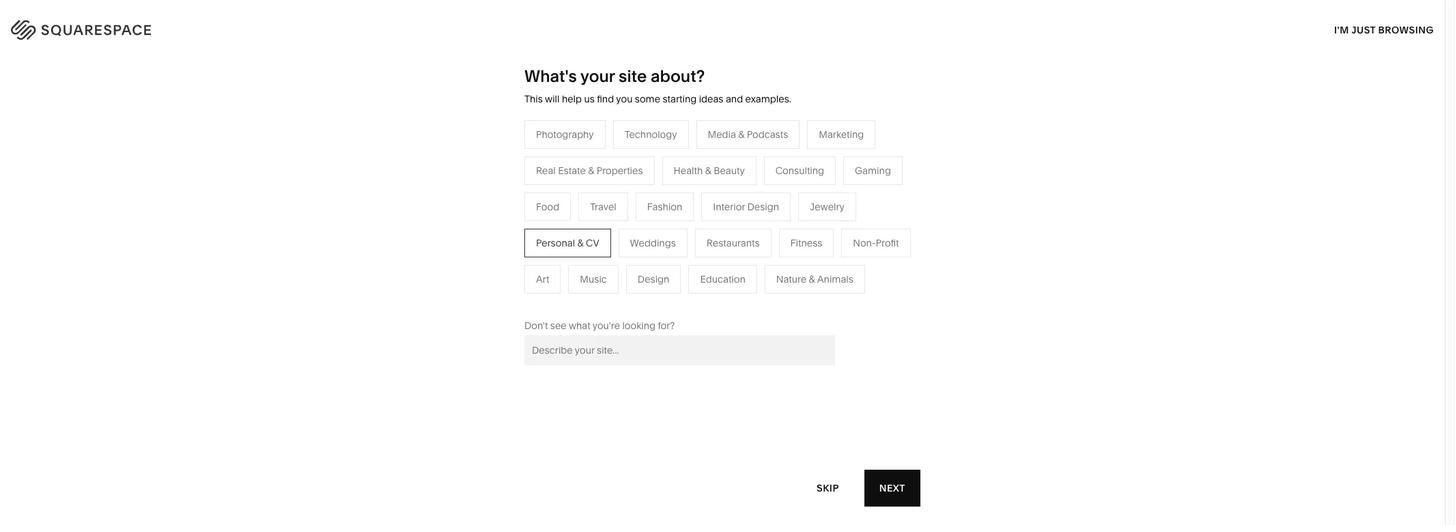 Task type: describe. For each thing, give the bounding box(es) containing it.
beauty
[[714, 164, 745, 177]]

Media & Podcasts radio
[[696, 120, 800, 149]]

site
[[619, 66, 647, 86]]

0 vertical spatial restaurants
[[567, 210, 620, 222]]

1 horizontal spatial real
[[567, 292, 587, 304]]

you're
[[593, 319, 620, 332]]

1 vertical spatial estate
[[589, 292, 617, 304]]

some
[[635, 93, 660, 105]]

Music radio
[[568, 265, 619, 294]]

0 vertical spatial nature & animals
[[711, 210, 788, 222]]

what
[[569, 319, 590, 332]]

Non-Profit radio
[[842, 229, 911, 257]]

home & decor
[[711, 190, 777, 202]]

interior
[[713, 201, 745, 213]]

consulting
[[776, 164, 824, 177]]

travel down the real estate & properties option
[[567, 190, 593, 202]]

gaming
[[855, 164, 891, 177]]

fashion
[[647, 201, 683, 213]]

Travel radio
[[579, 192, 628, 221]]

degraw element
[[539, 467, 906, 525]]

Art radio
[[525, 265, 561, 294]]

estate inside option
[[558, 164, 586, 177]]

starting
[[663, 93, 697, 105]]

examples.
[[745, 93, 791, 105]]

squarespace logo link
[[27, 16, 307, 38]]

in
[[1417, 21, 1428, 34]]

food
[[536, 201, 559, 213]]

i'm just browsing
[[1334, 24, 1434, 36]]

real estate & properties link
[[567, 292, 688, 304]]

don't see what you're looking for?
[[525, 319, 675, 332]]

squarespace logo image
[[27, 16, 179, 38]]

non-profit
[[853, 237, 899, 249]]

this
[[525, 93, 543, 105]]

weddings link
[[567, 272, 627, 284]]

ideas
[[699, 93, 724, 105]]

just
[[1352, 24, 1376, 36]]

log
[[1393, 21, 1415, 34]]

Interior Design radio
[[702, 192, 791, 221]]

Gaming radio
[[843, 156, 903, 185]]

us
[[584, 93, 595, 105]]

personal
[[536, 237, 575, 249]]

music
[[580, 273, 607, 285]]

skip button
[[802, 470, 854, 507]]

nature inside radio
[[776, 273, 807, 285]]

& inside the media & podcasts option
[[738, 128, 745, 141]]

community
[[423, 251, 475, 263]]

and
[[726, 93, 743, 105]]

Education radio
[[689, 265, 757, 294]]

degraw image
[[539, 467, 906, 525]]

1 vertical spatial properties
[[628, 292, 674, 304]]

nature & animals link
[[711, 210, 802, 222]]

weddings inside option
[[630, 237, 676, 249]]

0 horizontal spatial fitness
[[711, 231, 743, 243]]

Design radio
[[626, 265, 681, 294]]

1 vertical spatial podcasts
[[606, 231, 647, 243]]

Don't see what you're looking for? field
[[525, 335, 835, 365]]

travel link
[[567, 190, 607, 202]]

home & decor link
[[711, 190, 791, 202]]

log             in link
[[1393, 21, 1428, 34]]

Weddings radio
[[618, 229, 688, 257]]

interior design
[[713, 201, 779, 213]]

what's
[[525, 66, 577, 86]]

what's your site about? this will help us find you some starting ideas and examples.
[[525, 66, 791, 105]]

looking
[[622, 319, 656, 332]]

personal & cv
[[536, 237, 599, 249]]

next button
[[864, 470, 921, 507]]

events
[[567, 251, 597, 263]]

real estate & properties inside option
[[536, 164, 643, 177]]



Task type: vqa. For each thing, say whether or not it's contained in the screenshot.
Media & Podcasts LINK
yes



Task type: locate. For each thing, give the bounding box(es) containing it.
1 vertical spatial restaurants
[[707, 237, 760, 249]]

media & podcasts
[[708, 128, 788, 141], [567, 231, 647, 243]]

about?
[[651, 66, 705, 86]]

1 horizontal spatial weddings
[[630, 237, 676, 249]]

health
[[674, 164, 703, 177]]

restaurants
[[567, 210, 620, 222], [707, 237, 760, 249]]

1 horizontal spatial fitness
[[791, 237, 823, 249]]

see
[[550, 319, 567, 332]]

real estate & properties up travel link
[[536, 164, 643, 177]]

technology
[[625, 128, 677, 141]]

1 vertical spatial real estate & properties
[[567, 292, 674, 304]]

0 vertical spatial real
[[536, 164, 556, 177]]

1 vertical spatial weddings
[[567, 272, 613, 284]]

Jewelry radio
[[798, 192, 856, 221]]

nature
[[711, 210, 741, 222], [776, 273, 807, 285]]

Fitness radio
[[779, 229, 834, 257]]

0 horizontal spatial nature
[[711, 210, 741, 222]]

cv
[[586, 237, 599, 249]]

0 horizontal spatial restaurants
[[567, 210, 620, 222]]

0 vertical spatial nature
[[711, 210, 741, 222]]

1 horizontal spatial nature
[[776, 273, 807, 285]]

real estate & properties
[[536, 164, 643, 177], [567, 292, 674, 304]]

nature & animals down fitness radio
[[776, 273, 854, 285]]

real
[[536, 164, 556, 177], [567, 292, 587, 304]]

real inside the real estate & properties option
[[536, 164, 556, 177]]

design
[[748, 201, 779, 213], [638, 273, 670, 285]]

media up "beauty"
[[708, 128, 736, 141]]

next
[[879, 482, 906, 494]]

& inside the health & beauty option
[[705, 164, 711, 177]]

nature & animals inside radio
[[776, 273, 854, 285]]

i'm
[[1334, 24, 1349, 36]]

real up food option
[[536, 164, 556, 177]]

education
[[700, 273, 746, 285]]

0 vertical spatial weddings
[[630, 237, 676, 249]]

weddings down "events" 'link' at the left
[[567, 272, 613, 284]]

events link
[[567, 251, 611, 263]]

0 vertical spatial properties
[[597, 164, 643, 177]]

find
[[597, 93, 614, 105]]

1 horizontal spatial non-
[[853, 237, 876, 249]]

Restaurants radio
[[695, 229, 771, 257]]

fitness inside fitness radio
[[791, 237, 823, 249]]

non- inside non-profit radio
[[853, 237, 876, 249]]

Technology radio
[[613, 120, 689, 149]]

0 vertical spatial design
[[748, 201, 779, 213]]

i'm just browsing link
[[1334, 11, 1434, 48]]

jewelry
[[810, 201, 845, 213]]

0 vertical spatial media
[[708, 128, 736, 141]]

1 horizontal spatial media & podcasts
[[708, 128, 788, 141]]

& inside personal & cv option
[[577, 237, 584, 249]]

marketing
[[819, 128, 864, 141]]

& inside the real estate & properties option
[[588, 164, 594, 177]]

art
[[536, 273, 549, 285]]

0 vertical spatial animals
[[752, 210, 788, 222]]

home
[[711, 190, 739, 202]]

Marketing radio
[[807, 120, 876, 149]]

1 horizontal spatial restaurants
[[707, 237, 760, 249]]

animals down decor
[[752, 210, 788, 222]]

nature & animals
[[711, 210, 788, 222], [776, 273, 854, 285]]

animals
[[752, 210, 788, 222], [817, 273, 854, 285]]

0 horizontal spatial non-
[[486, 251, 509, 263]]

skip
[[817, 482, 839, 494]]

0 horizontal spatial weddings
[[567, 272, 613, 284]]

estate up travel link
[[558, 164, 586, 177]]

0 vertical spatial non-
[[853, 237, 876, 249]]

for?
[[658, 319, 675, 332]]

restaurants down travel link
[[567, 210, 620, 222]]

nature down fitness radio
[[776, 273, 807, 285]]

estate
[[558, 164, 586, 177], [589, 292, 617, 304]]

media up events
[[567, 231, 595, 243]]

real down music
[[567, 292, 587, 304]]

media & podcasts link
[[567, 231, 661, 243]]

weddings
[[630, 237, 676, 249], [567, 272, 613, 284]]

will
[[545, 93, 560, 105]]

1 horizontal spatial estate
[[589, 292, 617, 304]]

Nature & Animals radio
[[765, 265, 865, 294]]

nature down home
[[711, 210, 741, 222]]

media & podcasts down and
[[708, 128, 788, 141]]

travel
[[567, 190, 593, 202], [590, 201, 617, 213]]

community & non-profits link
[[423, 251, 551, 263]]

restaurants down nature & animals link
[[707, 237, 760, 249]]

your
[[580, 66, 615, 86]]

0 vertical spatial real estate & properties
[[536, 164, 643, 177]]

health & beauty
[[674, 164, 745, 177]]

fitness
[[711, 231, 743, 243], [791, 237, 823, 249]]

fitness down interior
[[711, 231, 743, 243]]

1 horizontal spatial animals
[[817, 273, 854, 285]]

1 vertical spatial animals
[[817, 273, 854, 285]]

media & podcasts down restaurants link
[[567, 231, 647, 243]]

0 horizontal spatial design
[[638, 273, 670, 285]]

profit
[[876, 237, 899, 249]]

decor
[[750, 190, 777, 202]]

travel inside option
[[590, 201, 617, 213]]

1 vertical spatial media & podcasts
[[567, 231, 647, 243]]

1 vertical spatial nature
[[776, 273, 807, 285]]

estate down music
[[589, 292, 617, 304]]

podcasts
[[747, 128, 788, 141], [606, 231, 647, 243]]

0 vertical spatial media & podcasts
[[708, 128, 788, 141]]

1 vertical spatial nature & animals
[[776, 273, 854, 285]]

properties inside option
[[597, 164, 643, 177]]

Photography radio
[[525, 120, 606, 149]]

properties
[[597, 164, 643, 177], [628, 292, 674, 304]]

1 horizontal spatial design
[[748, 201, 779, 213]]

browsing
[[1379, 24, 1434, 36]]

don't
[[525, 319, 548, 332]]

you
[[616, 93, 633, 105]]

Real Estate & Properties radio
[[525, 156, 655, 185]]

fitness link
[[711, 231, 757, 243]]

properties up travel option
[[597, 164, 643, 177]]

community & non-profits
[[423, 251, 537, 263]]

fitness up nature & animals radio
[[791, 237, 823, 249]]

0 horizontal spatial media & podcasts
[[567, 231, 647, 243]]

1 vertical spatial media
[[567, 231, 595, 243]]

restaurants inside restaurants radio
[[707, 237, 760, 249]]

1 vertical spatial design
[[638, 273, 670, 285]]

0 vertical spatial estate
[[558, 164, 586, 177]]

media & podcasts inside option
[[708, 128, 788, 141]]

nature & animals down home & decor 'link'
[[711, 210, 788, 222]]

1 vertical spatial real
[[567, 292, 587, 304]]

Fashion radio
[[636, 192, 694, 221]]

podcasts down examples.
[[747, 128, 788, 141]]

1 horizontal spatial media
[[708, 128, 736, 141]]

podcasts down restaurants link
[[606, 231, 647, 243]]

0 horizontal spatial estate
[[558, 164, 586, 177]]

Consulting radio
[[764, 156, 836, 185]]

profits
[[509, 251, 537, 263]]

travel up media & podcasts link
[[590, 201, 617, 213]]

photography
[[536, 128, 594, 141]]

properties up looking
[[628, 292, 674, 304]]

non-
[[853, 237, 876, 249], [486, 251, 509, 263]]

non- down the jewelry radio
[[853, 237, 876, 249]]

help
[[562, 93, 582, 105]]

Food radio
[[525, 192, 571, 221]]

restaurants link
[[567, 210, 634, 222]]

podcasts inside option
[[747, 128, 788, 141]]

Health & Beauty radio
[[662, 156, 757, 185]]

0 horizontal spatial animals
[[752, 210, 788, 222]]

0 horizontal spatial real
[[536, 164, 556, 177]]

log             in
[[1393, 21, 1428, 34]]

real estate & properties up you're
[[567, 292, 674, 304]]

Personal & CV radio
[[525, 229, 611, 257]]

media inside option
[[708, 128, 736, 141]]

&
[[738, 128, 745, 141], [588, 164, 594, 177], [705, 164, 711, 177], [741, 190, 747, 202], [744, 210, 750, 222], [598, 231, 604, 243], [577, 237, 584, 249], [478, 251, 484, 263], [809, 273, 815, 285], [619, 292, 625, 304]]

0 horizontal spatial podcasts
[[606, 231, 647, 243]]

animals down fitness radio
[[817, 273, 854, 285]]

1 vertical spatial non-
[[486, 251, 509, 263]]

non- right the community
[[486, 251, 509, 263]]

& inside nature & animals radio
[[809, 273, 815, 285]]

0 horizontal spatial media
[[567, 231, 595, 243]]

1 horizontal spatial podcasts
[[747, 128, 788, 141]]

media
[[708, 128, 736, 141], [567, 231, 595, 243]]

0 vertical spatial podcasts
[[747, 128, 788, 141]]

animals inside radio
[[817, 273, 854, 285]]

weddings up design option
[[630, 237, 676, 249]]



